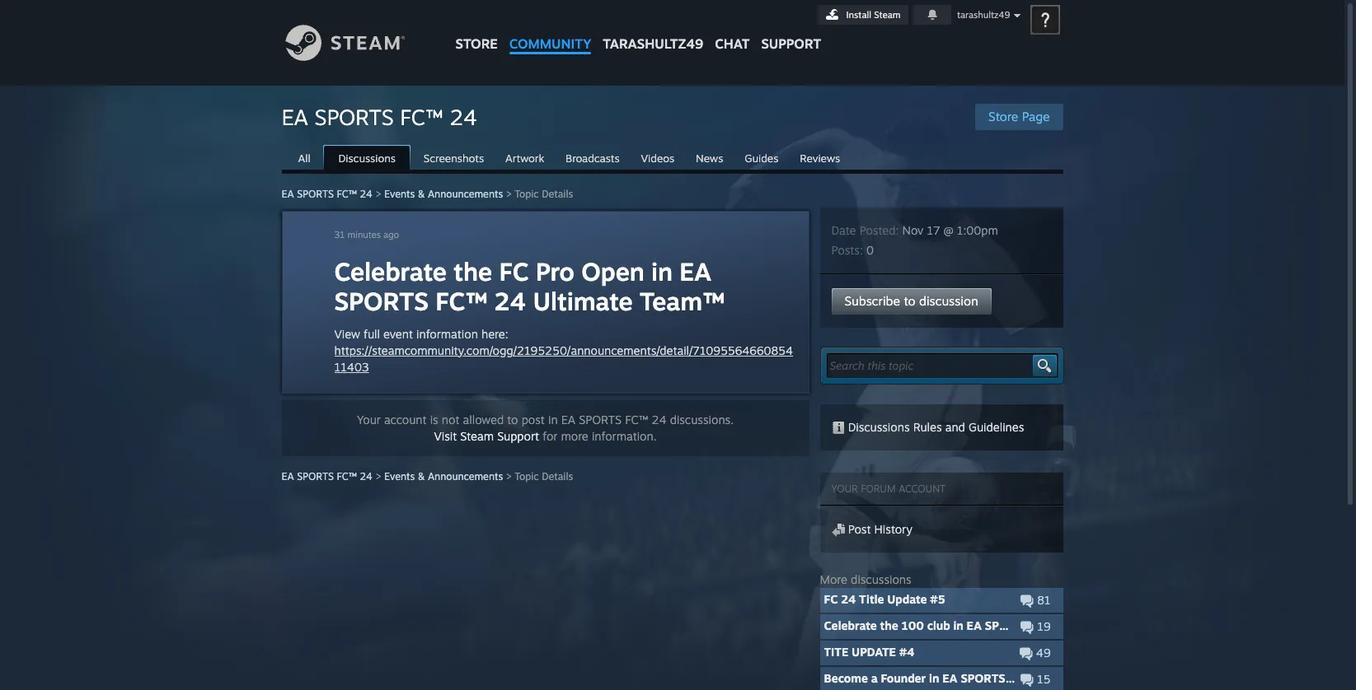 Task type: describe. For each thing, give the bounding box(es) containing it.
celebrate for celebrate the fc pro open in ea sports fc™ 24 ultimate team™
[[334, 256, 447, 287]]

31 minutes ago
[[334, 229, 402, 241]]

event
[[383, 327, 413, 341]]

your
[[357, 413, 381, 427]]

> down discussions link
[[375, 188, 381, 200]]

screenshots
[[424, 152, 484, 165]]

19
[[1034, 620, 1051, 634]]

fc inside celebrate the fc pro open in ea sports fc™ 24 ultimate team™
[[499, 256, 529, 287]]

not
[[442, 413, 460, 427]]

17
[[927, 223, 940, 237]]

your account is not allowed to post in ea sports fc™ 24 discussions. visit steam support for more information.
[[357, 413, 734, 444]]

here:
[[481, 327, 508, 341]]

is
[[430, 413, 438, 427]]

discussions for discussions rules and guidelines
[[848, 420, 910, 434]]

tite
[[824, 646, 849, 660]]

club
[[927, 619, 950, 633]]

fc 24 title update #5 link
[[824, 593, 945, 607]]

24 inside celebrate the fc pro open in ea sports fc™ 24 ultimate team™
[[494, 286, 526, 317]]

visit steam support link
[[434, 430, 539, 444]]

community link
[[504, 0, 597, 60]]

> down 'artwork' on the left of the page
[[506, 188, 512, 200]]

tite update #4 link
[[824, 646, 915, 660]]

81
[[1034, 594, 1051, 608]]

update
[[887, 593, 927, 607]]

#5
[[930, 593, 945, 607]]

rules
[[913, 420, 942, 434]]

post history link
[[848, 523, 913, 537]]

support link
[[756, 0, 827, 56]]

discussions
[[851, 573, 912, 587]]

discussions rules and guidelines link
[[831, 420, 1024, 436]]

topic for 1st events & announcements link
[[515, 188, 539, 200]]

ea sports fc™ 24 > events & announcements > topic details for first events & announcements link from the bottom
[[282, 471, 573, 483]]

in inside celebrate the fc pro open in ea sports fc™ 24 ultimate team™
[[651, 256, 673, 287]]

details for 1st events & announcements link
[[542, 188, 573, 200]]

the for 100
[[880, 619, 899, 633]]

1:00pm
[[957, 223, 998, 237]]

2 events & announcements link from the top
[[384, 471, 503, 483]]

celebrate the 100 club in ea sports fc™ 24 ultimate team™ link
[[824, 619, 1169, 633]]

tarashultz49 inside tarashultz49 link
[[603, 35, 703, 52]]

more
[[561, 430, 589, 444]]

for
[[543, 430, 558, 444]]

open
[[581, 256, 645, 287]]

store page
[[989, 109, 1050, 124]]

fc™ down discussions link
[[337, 188, 357, 200]]

https://steamcommunity.com/ogg/2195250/announcements/detail/71095564660854 11403 link
[[334, 344, 793, 374]]

broadcasts
[[566, 152, 620, 165]]

49
[[1033, 646, 1051, 660]]

fc™ down your
[[337, 471, 357, 483]]

discussion
[[919, 294, 978, 309]]

date
[[831, 223, 856, 237]]

information.
[[592, 430, 657, 444]]

0 vertical spatial tarashultz49
[[957, 9, 1010, 21]]

0 vertical spatial to
[[904, 294, 916, 309]]

information
[[416, 327, 478, 341]]

fc™ inside celebrate the fc pro open in ea sports fc™ 24 ultimate team™
[[436, 286, 487, 317]]

#4
[[899, 646, 915, 660]]

ea sports fc™ 24 link for 1st events & announcements link
[[282, 188, 373, 200]]

tite update #4
[[824, 646, 915, 660]]

pro
[[536, 256, 575, 287]]

100
[[902, 619, 924, 633]]

chat link
[[709, 0, 756, 56]]

sports inside celebrate the fc pro open in ea sports fc™ 24 ultimate team™
[[334, 286, 429, 317]]

24 up screenshots link
[[450, 104, 477, 130]]

fc™ left 15
[[1009, 672, 1033, 686]]

account
[[384, 413, 427, 427]]

discussions rules and guidelines
[[845, 420, 1024, 434]]

subscribe to discussion link
[[831, 289, 992, 315]]

steam inside 'link'
[[874, 9, 901, 21]]

guides
[[745, 152, 779, 165]]

install
[[846, 9, 872, 21]]

@
[[944, 223, 954, 237]]

support
[[761, 35, 821, 52]]

1 events from the top
[[384, 188, 415, 200]]

artwork link
[[497, 146, 553, 169]]

guidelines
[[969, 420, 1024, 434]]

details for first events & announcements link from the bottom
[[542, 471, 573, 483]]

post
[[522, 413, 545, 427]]

the for fc
[[454, 256, 492, 287]]

ago
[[383, 229, 399, 241]]

update
[[852, 646, 896, 660]]

account
[[899, 483, 946, 496]]

allowed
[[463, 413, 504, 427]]

posted:
[[860, 223, 899, 237]]

view full event information here: https://steamcommunity.com/ogg/2195250/announcements/detail/71095564660854 11403
[[334, 327, 793, 374]]

ea inside the your account is not allowed to post in ea sports fc™ 24 discussions. visit steam support for more information.
[[561, 413, 576, 427]]

Search this topic text field
[[830, 358, 1031, 374]]

ultimate inside celebrate the fc pro open in ea sports fc™ 24 ultimate team™
[[533, 286, 633, 317]]

a
[[871, 672, 878, 686]]

posts:
[[831, 243, 863, 257]]

screenshots link
[[415, 146, 492, 169]]

steam inside the your account is not allowed to post in ea sports fc™ 24 discussions. visit steam support for more information.
[[460, 430, 494, 444]]

videos
[[641, 152, 675, 165]]

2 events from the top
[[384, 471, 415, 483]]

https://steamcommunity.com/ogg/2195250/announcements/detail/71095564660854
[[334, 344, 793, 358]]

2 & from the top
[[418, 471, 425, 483]]

1 vertical spatial fc
[[824, 593, 838, 607]]

become a founder in ea sports fc™ 24
[[824, 672, 1051, 686]]

1 vertical spatial ultimate
[[1079, 619, 1126, 633]]

and
[[945, 420, 965, 434]]

team™ inside celebrate the fc pro open in ea sports fc™ 24 ultimate team™
[[640, 286, 725, 317]]

15
[[1034, 673, 1051, 687]]

24 down your
[[360, 471, 373, 483]]

all link
[[290, 146, 319, 169]]

celebrate the fc pro open in ea sports fc™ 24 ultimate team™
[[334, 256, 725, 317]]



Task type: vqa. For each thing, say whether or not it's contained in the screenshot.


Task type: locate. For each thing, give the bounding box(es) containing it.
tarashultz49
[[957, 9, 1010, 21], [603, 35, 703, 52]]

topic down 'artwork' on the left of the page
[[515, 188, 539, 200]]

fc 24 title update #5
[[824, 593, 945, 607]]

24 down 49
[[1036, 672, 1051, 686]]

guides link
[[736, 146, 787, 169]]

24 left title
[[841, 593, 856, 607]]

ea sports fc™ 24 link
[[282, 188, 373, 200], [282, 471, 373, 483]]

& down account
[[418, 471, 425, 483]]

0 vertical spatial ea sports fc™ 24 > events & announcements > topic details
[[282, 188, 573, 200]]

1 horizontal spatial steam
[[874, 9, 901, 21]]

celebrate down ago
[[334, 256, 447, 287]]

0 horizontal spatial fc
[[499, 256, 529, 287]]

fc
[[499, 256, 529, 287], [824, 593, 838, 607]]

store link
[[450, 0, 504, 60]]

& down screenshots
[[418, 188, 425, 200]]

discussions.
[[670, 413, 734, 427]]

2 details from the top
[[542, 471, 573, 483]]

1 vertical spatial &
[[418, 471, 425, 483]]

0 vertical spatial events & announcements link
[[384, 188, 503, 200]]

1 vertical spatial team™
[[1129, 619, 1169, 633]]

post
[[848, 523, 871, 537]]

discussions left rules
[[848, 420, 910, 434]]

1 vertical spatial ea sports fc™ 24 link
[[282, 471, 373, 483]]

0 horizontal spatial ultimate
[[533, 286, 633, 317]]

0 vertical spatial ea sports fc™ 24 link
[[282, 188, 373, 200]]

1 ea sports fc™ 24 link from the top
[[282, 188, 373, 200]]

sports
[[315, 104, 394, 130], [297, 188, 334, 200], [334, 286, 429, 317], [579, 413, 622, 427], [297, 471, 334, 483], [985, 619, 1030, 633], [961, 672, 1006, 686]]

support
[[497, 430, 539, 444]]

ea sports fc™ 24
[[282, 104, 477, 130]]

1 horizontal spatial tarashultz49
[[957, 9, 1010, 21]]

24 inside the your account is not allowed to post in ea sports fc™ 24 discussions. visit steam support for more information.
[[652, 413, 667, 427]]

0 vertical spatial &
[[418, 188, 425, 200]]

1 horizontal spatial the
[[880, 619, 899, 633]]

1 & from the top
[[418, 188, 425, 200]]

24 up the here:
[[494, 286, 526, 317]]

become
[[824, 672, 868, 686]]

in inside the your account is not allowed to post in ea sports fc™ 24 discussions. visit steam support for more information.
[[548, 413, 558, 427]]

ultimate right 19
[[1079, 619, 1126, 633]]

discussions
[[338, 152, 396, 165], [848, 420, 910, 434]]

1 details from the top
[[542, 188, 573, 200]]

announcements down screenshots
[[428, 188, 503, 200]]

31
[[334, 229, 345, 241]]

forum
[[861, 483, 896, 496]]

your
[[831, 483, 858, 496]]

2 ea sports fc™ 24 link from the top
[[282, 471, 373, 483]]

0 vertical spatial topic
[[515, 188, 539, 200]]

24 up information.
[[652, 413, 667, 427]]

visit
[[434, 430, 457, 444]]

ea sports fc™ 24 link down all
[[282, 188, 373, 200]]

to up support
[[507, 413, 518, 427]]

steam
[[874, 9, 901, 21], [460, 430, 494, 444]]

fc™ up information.
[[625, 413, 648, 427]]

community
[[509, 35, 591, 52]]

1 events & announcements link from the top
[[384, 188, 503, 200]]

page
[[1022, 109, 1050, 124]]

ea sports fc™ 24 link down your
[[282, 471, 373, 483]]

&
[[418, 188, 425, 200], [418, 471, 425, 483]]

view
[[334, 327, 360, 341]]

details down for
[[542, 471, 573, 483]]

to right 'subscribe'
[[904, 294, 916, 309]]

1 announcements from the top
[[428, 188, 503, 200]]

1 horizontal spatial to
[[904, 294, 916, 309]]

full
[[364, 327, 380, 341]]

events & announcements link
[[384, 188, 503, 200], [384, 471, 503, 483]]

install steam
[[846, 9, 901, 21]]

0 vertical spatial fc
[[499, 256, 529, 287]]

1 vertical spatial discussions
[[848, 420, 910, 434]]

0 horizontal spatial celebrate
[[334, 256, 447, 287]]

fc down more
[[824, 593, 838, 607]]

1 vertical spatial events & announcements link
[[384, 471, 503, 483]]

artwork
[[505, 152, 544, 165]]

subscribe to discussion
[[845, 294, 978, 309]]

0 vertical spatial steam
[[874, 9, 901, 21]]

reviews
[[800, 152, 840, 165]]

1 vertical spatial the
[[880, 619, 899, 633]]

1 vertical spatial tarashultz49
[[603, 35, 703, 52]]

announcements for first events & announcements link from the bottom
[[428, 471, 503, 483]]

discussions for discussions
[[338, 152, 396, 165]]

topic down support
[[515, 471, 539, 483]]

1 vertical spatial details
[[542, 471, 573, 483]]

to
[[904, 294, 916, 309], [507, 413, 518, 427]]

0 horizontal spatial discussions
[[338, 152, 396, 165]]

24 down discussions link
[[360, 188, 373, 200]]

0 vertical spatial celebrate
[[334, 256, 447, 287]]

minutes
[[348, 229, 381, 241]]

ea sports fc™ 24 > events & announcements > topic details
[[282, 188, 573, 200], [282, 471, 573, 483]]

0 horizontal spatial team™
[[640, 286, 725, 317]]

announcements for 1st events & announcements link
[[428, 188, 503, 200]]

founder
[[881, 672, 926, 686]]

11403
[[334, 360, 369, 374]]

1 vertical spatial steam
[[460, 430, 494, 444]]

> down your
[[375, 471, 381, 483]]

24 right 19
[[1061, 619, 1075, 633]]

post history
[[848, 523, 913, 537]]

2 announcements from the top
[[428, 471, 503, 483]]

0 vertical spatial events
[[384, 188, 415, 200]]

fc™ down 81
[[1033, 619, 1057, 633]]

news
[[696, 152, 723, 165]]

1 vertical spatial to
[[507, 413, 518, 427]]

steam right install
[[874, 9, 901, 21]]

celebrate up tite
[[824, 619, 877, 633]]

1 horizontal spatial celebrate
[[824, 619, 877, 633]]

ea
[[282, 104, 308, 130], [282, 188, 294, 200], [680, 256, 712, 287], [561, 413, 576, 427], [282, 471, 294, 483], [967, 619, 982, 633], [942, 672, 958, 686]]

details down 'artwork' on the left of the page
[[542, 188, 573, 200]]

0 vertical spatial the
[[454, 256, 492, 287]]

in right open
[[651, 256, 673, 287]]

celebrate the 100 club in ea sports fc™ 24 ultimate team™
[[824, 619, 1169, 633]]

0 horizontal spatial the
[[454, 256, 492, 287]]

0 horizontal spatial tarashultz49
[[603, 35, 703, 52]]

title
[[859, 593, 884, 607]]

events & announcements link down visit
[[384, 471, 503, 483]]

0 vertical spatial ultimate
[[533, 286, 633, 317]]

discussions down ea sports fc™ 24
[[338, 152, 396, 165]]

ultimate
[[533, 286, 633, 317], [1079, 619, 1126, 633]]

events down account
[[384, 471, 415, 483]]

1 topic from the top
[[515, 188, 539, 200]]

celebrate
[[334, 256, 447, 287], [824, 619, 877, 633]]

events up ago
[[384, 188, 415, 200]]

ea sports fc™ 24 link for first events & announcements link from the bottom
[[282, 471, 373, 483]]

fc™ up screenshots link
[[400, 104, 443, 130]]

celebrate inside celebrate the fc pro open in ea sports fc™ 24 ultimate team™
[[334, 256, 447, 287]]

> down support
[[506, 471, 512, 483]]

history
[[874, 523, 913, 537]]

install steam link
[[818, 5, 908, 25]]

in right founder
[[929, 672, 939, 686]]

1 vertical spatial topic
[[515, 471, 539, 483]]

in up for
[[548, 413, 558, 427]]

1 horizontal spatial ultimate
[[1079, 619, 1126, 633]]

the inside celebrate the fc pro open in ea sports fc™ 24 ultimate team™
[[454, 256, 492, 287]]

fc™ up information
[[436, 286, 487, 317]]

your forum account
[[831, 483, 946, 496]]

1 vertical spatial ea sports fc™ 24 > events & announcements > topic details
[[282, 471, 573, 483]]

0 vertical spatial announcements
[[428, 188, 503, 200]]

1 horizontal spatial team™
[[1129, 619, 1169, 633]]

nov
[[902, 223, 924, 237]]

reviews link
[[792, 146, 849, 169]]

1 ea sports fc™ 24 > events & announcements > topic details from the top
[[282, 188, 573, 200]]

0 vertical spatial details
[[542, 188, 573, 200]]

all
[[298, 152, 310, 165]]

1 horizontal spatial discussions
[[848, 420, 910, 434]]

1 vertical spatial celebrate
[[824, 619, 877, 633]]

to inside the your account is not allowed to post in ea sports fc™ 24 discussions. visit steam support for more information.
[[507, 413, 518, 427]]

videos link
[[633, 146, 683, 169]]

the
[[454, 256, 492, 287], [880, 619, 899, 633]]

2 topic from the top
[[515, 471, 539, 483]]

more discussions
[[820, 573, 912, 587]]

ultimate up https://steamcommunity.com/ogg/2195250/announcements/detail/71095564660854
[[533, 286, 633, 317]]

1 vertical spatial events
[[384, 471, 415, 483]]

announcements down visit
[[428, 471, 503, 483]]

announcements
[[428, 188, 503, 200], [428, 471, 503, 483]]

0 horizontal spatial to
[[507, 413, 518, 427]]

events & announcements link down screenshots
[[384, 188, 503, 200]]

ea sports fc™ 24 > events & announcements > topic details for 1st events & announcements link
[[282, 188, 573, 200]]

0 vertical spatial team™
[[640, 286, 725, 317]]

fc™ inside the your account is not allowed to post in ea sports fc™ 24 discussions. visit steam support for more information.
[[625, 413, 648, 427]]

the up the here:
[[454, 256, 492, 287]]

0 horizontal spatial steam
[[460, 430, 494, 444]]

fc left pro
[[499, 256, 529, 287]]

events
[[384, 188, 415, 200], [384, 471, 415, 483]]

broadcasts link
[[557, 146, 628, 169]]

celebrate for celebrate the 100 club in ea sports fc™ 24 ultimate team™
[[824, 619, 877, 633]]

news link
[[688, 146, 732, 169]]

become a founder in ea sports fc™ 24 link
[[824, 672, 1051, 686]]

ea sports fc™ 24 > events & announcements > topic details down visit
[[282, 471, 573, 483]]

1 vertical spatial announcements
[[428, 471, 503, 483]]

store
[[456, 35, 498, 52]]

store
[[989, 109, 1018, 124]]

tarashultz49 link
[[597, 0, 709, 60]]

ea sports fc™ 24 > events & announcements > topic details down screenshots
[[282, 188, 573, 200]]

steam down the allowed
[[460, 430, 494, 444]]

1 horizontal spatial fc
[[824, 593, 838, 607]]

store page link
[[975, 104, 1063, 130]]

ea inside celebrate the fc pro open in ea sports fc™ 24 ultimate team™
[[680, 256, 712, 287]]

discussions link
[[324, 145, 411, 171]]

more
[[820, 573, 848, 587]]

2 ea sports fc™ 24 > events & announcements > topic details from the top
[[282, 471, 573, 483]]

in right club at right bottom
[[953, 619, 964, 633]]

0 vertical spatial discussions
[[338, 152, 396, 165]]

sports inside the your account is not allowed to post in ea sports fc™ 24 discussions. visit steam support for more information.
[[579, 413, 622, 427]]

chat
[[715, 35, 750, 52]]

the left 100
[[880, 619, 899, 633]]

topic for first events & announcements link from the bottom
[[515, 471, 539, 483]]

team™
[[640, 286, 725, 317], [1129, 619, 1169, 633]]



